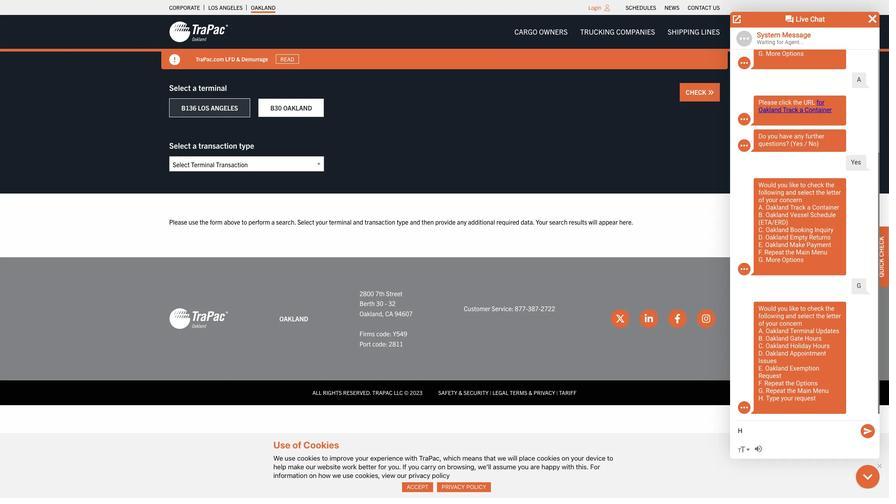 Task type: vqa. For each thing, say whether or not it's contained in the screenshot.
Characters related to First Name *
no



Task type: describe. For each thing, give the bounding box(es) containing it.
1 vertical spatial oakland
[[283, 104, 312, 112]]

solid image inside check button
[[708, 89, 715, 96]]

1 | from the left
[[490, 390, 492, 397]]

select for select a terminal
[[169, 83, 191, 93]]

0 vertical spatial on
[[562, 455, 570, 463]]

check inside button
[[687, 88, 708, 96]]

shipping lines link
[[662, 24, 727, 40]]

b30 oakland
[[271, 104, 312, 112]]

ca
[[386, 310, 394, 318]]

owners
[[540, 27, 568, 36]]

please
[[169, 218, 187, 226]]

required
[[497, 218, 520, 226]]

data.
[[521, 218, 535, 226]]

contact us
[[688, 4, 721, 11]]

form
[[210, 218, 223, 226]]

perform
[[249, 218, 270, 226]]

service:
[[492, 305, 514, 313]]

30
[[377, 300, 384, 308]]

for
[[379, 463, 387, 471]]

of
[[293, 440, 302, 451]]

7th
[[376, 290, 385, 298]]

trucking companies
[[581, 27, 656, 36]]

0 vertical spatial code:
[[377, 330, 392, 338]]

-
[[385, 300, 387, 308]]

firms code:  y549 port code:  2811
[[360, 330, 408, 348]]

corporate
[[169, 4, 200, 11]]

reserved.
[[343, 390, 371, 397]]

quick check link
[[874, 227, 890, 287]]

login
[[589, 4, 602, 11]]

1 horizontal spatial on
[[438, 463, 446, 471]]

means
[[463, 455, 483, 463]]

will inside use of cookies we use cookies to improve your experience with trapac, which means that we will place cookies on your device to help make our website work better for you. if you carry on browsing, we'll assume you are happy with this. for information on how we use cookies, view our privacy policy
[[508, 455, 518, 463]]

2 vertical spatial a
[[272, 218, 275, 226]]

customer service: 877-387-2722
[[464, 305, 556, 313]]

1 and from the left
[[353, 218, 364, 226]]

2800 7th street berth 30 - 32 oakland, ca 94607
[[360, 290, 413, 318]]

place
[[520, 455, 536, 463]]

policy
[[467, 484, 487, 491]]

you.
[[389, 463, 401, 471]]

2722
[[541, 305, 556, 313]]

0 vertical spatial oakland
[[251, 4, 276, 11]]

privacy inside footer
[[534, 390, 556, 397]]

2800
[[360, 290, 374, 298]]

terms
[[510, 390, 528, 397]]

2 you from the left
[[518, 463, 529, 471]]

contact
[[688, 4, 712, 11]]

0 vertical spatial los
[[208, 4, 218, 11]]

1 vertical spatial we
[[333, 472, 341, 480]]

trapac,
[[419, 455, 442, 463]]

llc
[[394, 390, 403, 397]]

accept
[[407, 484, 429, 491]]

1 horizontal spatial use
[[285, 455, 296, 463]]

1 you from the left
[[409, 463, 419, 471]]

2 | from the left
[[557, 390, 558, 397]]

search.
[[276, 218, 296, 226]]

quick check
[[878, 237, 886, 278]]

y549
[[393, 330, 408, 338]]

32
[[389, 300, 396, 308]]

1 horizontal spatial type
[[397, 218, 409, 226]]

carry
[[421, 463, 437, 471]]

contact us link
[[688, 2, 721, 13]]

2 vertical spatial select
[[298, 218, 315, 226]]

then
[[422, 218, 434, 226]]

privacy policy link
[[438, 483, 491, 493]]

b136 los angeles
[[182, 104, 238, 112]]

schedules link
[[626, 2, 657, 13]]

privacy policy
[[442, 484, 487, 491]]

select a transaction type
[[169, 141, 254, 150]]

read
[[281, 56, 295, 63]]

quick
[[878, 259, 886, 278]]

tariff
[[560, 390, 577, 397]]

help
[[274, 463, 287, 471]]

2 oakland image from the top
[[169, 308, 228, 330]]

2811
[[389, 340, 404, 348]]

1 oakland image from the top
[[169, 21, 228, 43]]

1 vertical spatial privacy
[[442, 484, 465, 491]]

improve
[[330, 455, 354, 463]]

security
[[464, 390, 489, 397]]

all rights reserved. trapac llc © 2023
[[313, 390, 423, 397]]

0 horizontal spatial solid image
[[169, 54, 180, 65]]

select for select a transaction type
[[169, 141, 191, 150]]

1 vertical spatial transaction
[[365, 218, 396, 226]]

please use the form above to perform a search. select your terminal and transaction type and then provide any additional required data. your search results will appear here.
[[169, 218, 634, 226]]

safety & security link
[[439, 390, 489, 397]]

the
[[200, 218, 209, 226]]

shipping
[[668, 27, 700, 36]]

1 horizontal spatial &
[[459, 390, 463, 397]]

1 horizontal spatial to
[[322, 455, 328, 463]]

login link
[[589, 4, 602, 11]]

1 vertical spatial terminal
[[329, 218, 352, 226]]

los angeles link
[[208, 2, 243, 13]]

0 vertical spatial type
[[239, 141, 254, 150]]

results
[[570, 218, 588, 226]]

1 vertical spatial angeles
[[211, 104, 238, 112]]

use of cookies we use cookies to improve your experience with trapac, which means that we will place cookies on your device to help make our website work better for you. if you carry on browsing, we'll assume you are happy with this. for information on how we use cookies, view our privacy policy
[[274, 440, 614, 480]]

1 vertical spatial with
[[562, 463, 575, 471]]

2 vertical spatial use
[[343, 472, 354, 480]]



Task type: locate. For each thing, give the bounding box(es) containing it.
angeles down select a terminal
[[211, 104, 238, 112]]

1 horizontal spatial you
[[518, 463, 529, 471]]

1 vertical spatial on
[[438, 463, 446, 471]]

angeles left oakland "link"
[[219, 4, 243, 11]]

news
[[665, 4, 680, 11]]

0 horizontal spatial we
[[333, 472, 341, 480]]

cargo owners
[[515, 27, 568, 36]]

our right make
[[306, 463, 316, 471]]

our down if
[[397, 472, 407, 480]]

privacy left 'tariff'
[[534, 390, 556, 397]]

shipping lines
[[668, 27, 721, 36]]

happy
[[542, 463, 561, 471]]

0 vertical spatial we
[[498, 455, 507, 463]]

how
[[319, 472, 331, 480]]

oakland,
[[360, 310, 384, 318]]

cookies
[[304, 440, 340, 451]]

menu bar containing schedules
[[622, 2, 725, 13]]

0 vertical spatial will
[[589, 218, 598, 226]]

privacy
[[409, 472, 431, 480]]

0 vertical spatial transaction
[[199, 141, 238, 150]]

use down work
[[343, 472, 354, 480]]

2 horizontal spatial your
[[571, 455, 585, 463]]

0 horizontal spatial &
[[237, 55, 241, 62]]

& right lfd
[[237, 55, 241, 62]]

which
[[444, 455, 461, 463]]

cookies
[[297, 455, 321, 463], [537, 455, 561, 463]]

1 horizontal spatial transaction
[[365, 218, 396, 226]]

2 horizontal spatial use
[[343, 472, 354, 480]]

& right terms
[[529, 390, 533, 397]]

are
[[531, 463, 540, 471]]

2 horizontal spatial to
[[608, 455, 614, 463]]

| left legal
[[490, 390, 492, 397]]

legal
[[493, 390, 509, 397]]

1 horizontal spatial cookies
[[537, 455, 561, 463]]

1 horizontal spatial solid image
[[708, 89, 715, 96]]

1 horizontal spatial |
[[557, 390, 558, 397]]

0 vertical spatial with
[[405, 455, 418, 463]]

no image
[[876, 462, 884, 470]]

2 horizontal spatial on
[[562, 455, 570, 463]]

1 horizontal spatial your
[[356, 455, 369, 463]]

1 vertical spatial a
[[193, 141, 197, 150]]

to
[[242, 218, 247, 226], [322, 455, 328, 463], [608, 455, 614, 463]]

1 vertical spatial code:
[[373, 340, 388, 348]]

use
[[189, 218, 198, 226], [285, 455, 296, 463], [343, 472, 354, 480]]

lfd
[[226, 55, 236, 62]]

0 vertical spatial terminal
[[199, 83, 227, 93]]

we down website
[[333, 472, 341, 480]]

policy
[[432, 472, 450, 480]]

los
[[208, 4, 218, 11], [198, 104, 209, 112]]

| left tariff link
[[557, 390, 558, 397]]

footer
[[0, 257, 890, 405]]

1 vertical spatial type
[[397, 218, 409, 226]]

website
[[318, 463, 341, 471]]

a for transaction
[[193, 141, 197, 150]]

|
[[490, 390, 492, 397], [557, 390, 558, 397]]

94607
[[395, 310, 413, 318]]

use up make
[[285, 455, 296, 463]]

above
[[224, 218, 240, 226]]

terminal
[[199, 83, 227, 93], [329, 218, 352, 226]]

b30
[[271, 104, 282, 112]]

tariff link
[[560, 390, 577, 397]]

select up b136 at the left of the page
[[169, 83, 191, 93]]

2 vertical spatial oakland
[[280, 315, 309, 323]]

we up assume
[[498, 455, 507, 463]]

safety
[[439, 390, 458, 397]]

rights
[[323, 390, 342, 397]]

0 horizontal spatial you
[[409, 463, 419, 471]]

0 horizontal spatial to
[[242, 218, 247, 226]]

appear
[[599, 218, 618, 226]]

1 horizontal spatial will
[[589, 218, 598, 226]]

banner
[[0, 15, 890, 69]]

news link
[[665, 2, 680, 13]]

to right above
[[242, 218, 247, 226]]

cookies up happy
[[537, 455, 561, 463]]

your
[[316, 218, 328, 226], [356, 455, 369, 463], [571, 455, 585, 463]]

los right b136 at the left of the page
[[198, 104, 209, 112]]

0 horizontal spatial our
[[306, 463, 316, 471]]

0 vertical spatial angeles
[[219, 4, 243, 11]]

387-
[[528, 305, 541, 313]]

banner containing cargo owners
[[0, 15, 890, 69]]

transaction
[[199, 141, 238, 150], [365, 218, 396, 226]]

1 horizontal spatial check
[[878, 237, 886, 257]]

on up policy
[[438, 463, 446, 471]]

privacy
[[534, 390, 556, 397], [442, 484, 465, 491]]

los right 'corporate'
[[208, 4, 218, 11]]

oakland
[[251, 4, 276, 11], [283, 104, 312, 112], [280, 315, 309, 323]]

0 horizontal spatial check
[[687, 88, 708, 96]]

on left the device
[[562, 455, 570, 463]]

0 horizontal spatial terminal
[[199, 83, 227, 93]]

1 horizontal spatial privacy
[[534, 390, 556, 397]]

select right search.
[[298, 218, 315, 226]]

0 horizontal spatial and
[[353, 218, 364, 226]]

light image
[[605, 5, 611, 11]]

oakland image
[[169, 21, 228, 43], [169, 308, 228, 330]]

experience
[[371, 455, 404, 463]]

1 horizontal spatial our
[[397, 472, 407, 480]]

search
[[550, 218, 568, 226]]

here.
[[620, 218, 634, 226]]

1 vertical spatial los
[[198, 104, 209, 112]]

b136
[[182, 104, 197, 112]]

2 cookies from the left
[[537, 455, 561, 463]]

with up if
[[405, 455, 418, 463]]

we
[[498, 455, 507, 463], [333, 472, 341, 480]]

los angeles
[[208, 4, 243, 11]]

you right if
[[409, 463, 419, 471]]

menu bar up shipping
[[622, 2, 725, 13]]

make
[[288, 463, 304, 471]]

menu bar containing cargo owners
[[509, 24, 727, 40]]

0 horizontal spatial on
[[309, 472, 317, 480]]

0 vertical spatial solid image
[[169, 54, 180, 65]]

0 horizontal spatial type
[[239, 141, 254, 150]]

port
[[360, 340, 371, 348]]

type
[[239, 141, 254, 150], [397, 218, 409, 226]]

0 horizontal spatial use
[[189, 218, 198, 226]]

cargo owners link
[[509, 24, 575, 40]]

a up b136 at the left of the page
[[193, 83, 197, 93]]

for
[[591, 463, 601, 471]]

read link
[[276, 54, 299, 64]]

2 horizontal spatial &
[[529, 390, 533, 397]]

you down place
[[518, 463, 529, 471]]

demurrage
[[242, 55, 269, 62]]

1 horizontal spatial with
[[562, 463, 575, 471]]

1 horizontal spatial and
[[410, 218, 421, 226]]

code: right port
[[373, 340, 388, 348]]

0 vertical spatial select
[[169, 83, 191, 93]]

0 horizontal spatial with
[[405, 455, 418, 463]]

menu bar inside banner
[[509, 24, 727, 40]]

customer
[[464, 305, 491, 313]]

with
[[405, 455, 418, 463], [562, 463, 575, 471]]

0 horizontal spatial your
[[316, 218, 328, 226]]

menu bar down light image
[[509, 24, 727, 40]]

0 vertical spatial oakland image
[[169, 21, 228, 43]]

on left the how
[[309, 472, 317, 480]]

a for terminal
[[193, 83, 197, 93]]

trucking companies link
[[575, 24, 662, 40]]

select down b136 at the left of the page
[[169, 141, 191, 150]]

on
[[562, 455, 570, 463], [438, 463, 446, 471], [309, 472, 317, 480]]

1 horizontal spatial we
[[498, 455, 507, 463]]

0 vertical spatial use
[[189, 218, 198, 226]]

1 cookies from the left
[[297, 455, 321, 463]]

your right search.
[[316, 218, 328, 226]]

0 horizontal spatial cookies
[[297, 455, 321, 463]]

companies
[[617, 27, 656, 36]]

work
[[343, 463, 357, 471]]

use left the
[[189, 218, 198, 226]]

lines
[[702, 27, 721, 36]]

1 vertical spatial will
[[508, 455, 518, 463]]

information
[[274, 472, 308, 480]]

a down b136 at the left of the page
[[193, 141, 197, 150]]

your
[[536, 218, 548, 226]]

accept link
[[402, 483, 434, 493]]

2 vertical spatial on
[[309, 472, 317, 480]]

solid image
[[169, 54, 180, 65], [708, 89, 715, 96]]

1 vertical spatial our
[[397, 472, 407, 480]]

and
[[353, 218, 364, 226], [410, 218, 421, 226]]

trucking
[[581, 27, 615, 36]]

trapac.com
[[196, 55, 224, 62]]

that
[[484, 455, 496, 463]]

0 vertical spatial our
[[306, 463, 316, 471]]

select
[[169, 83, 191, 93], [169, 141, 191, 150], [298, 218, 315, 226]]

0 vertical spatial menu bar
[[622, 2, 725, 13]]

will up assume
[[508, 455, 518, 463]]

0 vertical spatial check
[[687, 88, 708, 96]]

will right results
[[589, 218, 598, 226]]

check
[[687, 88, 708, 96], [878, 237, 886, 257]]

0 vertical spatial privacy
[[534, 390, 556, 397]]

your up this.
[[571, 455, 585, 463]]

use
[[274, 440, 291, 451]]

code:
[[377, 330, 392, 338], [373, 340, 388, 348]]

code: up 2811
[[377, 330, 392, 338]]

trapac
[[373, 390, 393, 397]]

1 vertical spatial oakland image
[[169, 308, 228, 330]]

& right safety
[[459, 390, 463, 397]]

a
[[193, 83, 197, 93], [193, 141, 197, 150], [272, 218, 275, 226]]

a left search.
[[272, 218, 275, 226]]

1 vertical spatial check
[[878, 237, 886, 257]]

0 horizontal spatial |
[[490, 390, 492, 397]]

2023
[[410, 390, 423, 397]]

1 horizontal spatial terminal
[[329, 218, 352, 226]]

berth
[[360, 300, 375, 308]]

877-
[[515, 305, 528, 313]]

1 vertical spatial menu bar
[[509, 24, 727, 40]]

browsing,
[[448, 463, 477, 471]]

0 horizontal spatial will
[[508, 455, 518, 463]]

0 horizontal spatial privacy
[[442, 484, 465, 491]]

0 horizontal spatial transaction
[[199, 141, 238, 150]]

safety & security | legal terms & privacy | tariff
[[439, 390, 577, 397]]

to up website
[[322, 455, 328, 463]]

your up better
[[356, 455, 369, 463]]

to right the device
[[608, 455, 614, 463]]

menu bar
[[622, 2, 725, 13], [509, 24, 727, 40]]

1 vertical spatial solid image
[[708, 89, 715, 96]]

with left this.
[[562, 463, 575, 471]]

1 vertical spatial select
[[169, 141, 191, 150]]

1 vertical spatial use
[[285, 455, 296, 463]]

device
[[586, 455, 606, 463]]

cookies up make
[[297, 455, 321, 463]]

legal terms & privacy link
[[493, 390, 556, 397]]

0 vertical spatial a
[[193, 83, 197, 93]]

provide
[[436, 218, 456, 226]]

select a terminal
[[169, 83, 227, 93]]

footer containing 2800 7th street
[[0, 257, 890, 405]]

additional
[[469, 218, 495, 226]]

privacy down policy
[[442, 484, 465, 491]]

2 and from the left
[[410, 218, 421, 226]]

trapac.com lfd & demurrage
[[196, 55, 269, 62]]



